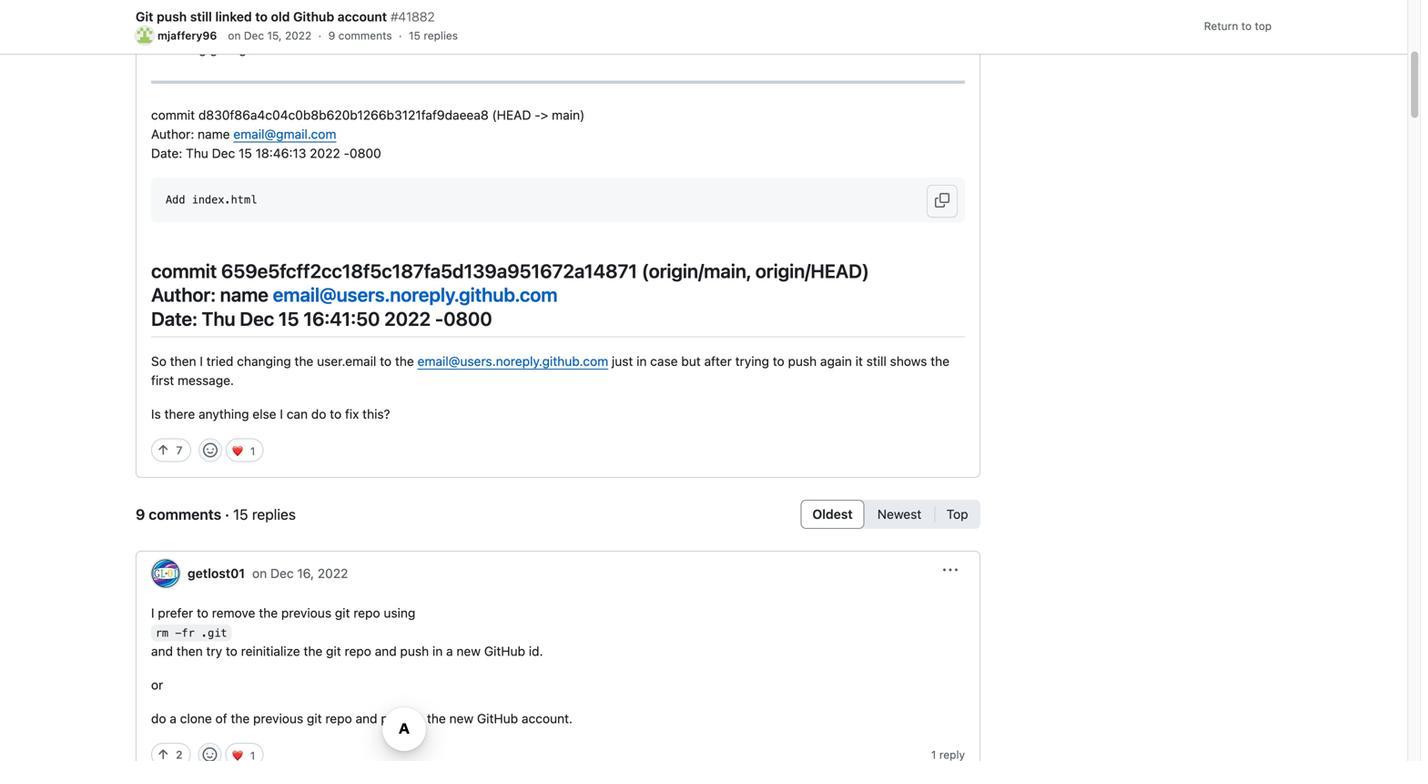 Task type: locate. For each thing, give the bounding box(es) containing it.
date: inside commit d830f86a4c04c0b8b620b1266b3121faf9daeea8 (head -> main) author: name email@gmail.com date:   thu dec 15 18:46:13 2022 -0800
[[151, 146, 182, 161]]

· down #41882
[[399, 29, 402, 42]]

so
[[151, 354, 167, 369]]

1 vertical spatial replies
[[252, 506, 296, 523]]

author: up add
[[151, 127, 194, 142]]

0 vertical spatial name
[[198, 127, 230, 142]]

git
[[136, 9, 153, 24]]

1 vertical spatial still
[[867, 354, 887, 369]]

add or remove reactions element
[[198, 438, 222, 462], [198, 743, 222, 761]]

0800 down d830f86a4c04c0b8b620b1266b3121faf9daeea8
[[350, 146, 381, 161]]

1 vertical spatial add or remove reactions element
[[198, 743, 222, 761]]

❤️
[[232, 444, 243, 459]]

remove
[[212, 605, 255, 621]]

commit for commit 659e5fcff2cc18f5c187fa5d139a951672a14871 (origin/main, origin/head) author: name email@users.noreply.github.com date:   thu dec 15 16:41:50 2022 -0800
[[151, 259, 217, 282]]

0 horizontal spatial 0800
[[350, 146, 381, 161]]

add or remove reactions element left ❤️
[[198, 438, 222, 462]]

return to top
[[1205, 20, 1272, 32]]

2 vertical spatial in
[[413, 711, 424, 726]]

date:
[[151, 146, 182, 161], [151, 307, 197, 330]]

new left id.
[[457, 644, 481, 659]]

author: up so
[[151, 283, 216, 306]]

- down d830f86a4c04c0b8b620b1266b3121faf9daeea8
[[344, 146, 350, 161]]

again
[[821, 354, 852, 369]]

1 vertical spatial previous
[[253, 711, 303, 726]]

add or remove reactions element down of
[[198, 743, 222, 761]]

date: up so
[[151, 307, 197, 330]]

1 horizontal spatial shows
[[890, 354, 927, 369]]

0 vertical spatial new
[[457, 644, 481, 659]]

comments
[[338, 29, 392, 42], [149, 506, 221, 523]]

log
[[228, 41, 247, 57]]

1 horizontal spatial ·
[[318, 29, 322, 42]]

previous inside i prefer to remove the previous git repo using rm -fr .git and then try to reinitialize the git repo and push in a new github id.
[[281, 605, 332, 621]]

0 horizontal spatial 9
[[136, 506, 145, 523]]

1 vertical spatial i
[[280, 406, 283, 422]]

0 horizontal spatial still
[[190, 9, 212, 24]]

commit inside 'commit 659e5fcff2cc18f5c187fa5d139a951672a14871 (origin/main, origin/head) author: name email@users.noreply.github.com date:   thu dec 15 16:41:50 2022 -0800'
[[151, 259, 217, 282]]

do down or
[[151, 711, 166, 726]]

origin/head)
[[756, 259, 870, 282]]

list
[[801, 500, 981, 529]]

still right it in the right of the page
[[867, 354, 887, 369]]

email@users.noreply.github.com
[[273, 283, 558, 306], [418, 354, 609, 369]]

1 commit from the top
[[151, 108, 195, 123]]

push
[[157, 9, 187, 24], [788, 354, 817, 369], [400, 644, 429, 659], [381, 711, 410, 726]]

then right so
[[170, 354, 196, 369]]

on down linked at left top
[[228, 29, 241, 42]]

1 vertical spatial then
[[177, 644, 203, 659]]

add index.html
[[166, 194, 257, 206]]

push inside just in case but after trying to push again it still shows the first message.
[[788, 354, 817, 369]]

0 horizontal spatial in
[[413, 711, 424, 726]]

previous
[[281, 605, 332, 621], [253, 711, 303, 726]]

0 vertical spatial a
[[446, 644, 453, 659]]

repo down i prefer to remove the previous git repo using rm -fr .git and then try to reinitialize the git repo and push in a new github id.
[[325, 711, 352, 726]]

1 author: from the top
[[151, 127, 194, 142]]

0 vertical spatial on
[[228, 29, 241, 42]]

in
[[637, 354, 647, 369], [433, 644, 443, 659], [413, 711, 424, 726]]

repo left using
[[354, 605, 380, 621]]

to left top
[[1242, 20, 1252, 32]]

and down using
[[375, 644, 397, 659]]

email@users.noreply.github.com link down 'commit 659e5fcff2cc18f5c187fa5d139a951672a14871 (origin/main, origin/head) author: name email@users.noreply.github.com date:   thu dec 15 16:41:50 2022 -0800'
[[418, 354, 609, 369]]

id.
[[529, 644, 543, 659]]

2022 right 16,
[[318, 566, 348, 581]]

0 vertical spatial thu
[[186, 146, 208, 161]]

2 horizontal spatial i
[[280, 406, 283, 422]]

new
[[457, 644, 481, 659], [450, 711, 474, 726]]

2022 down the git push still linked to old github account #41882
[[285, 29, 312, 42]]

i
[[200, 354, 203, 369], [280, 406, 283, 422], [151, 605, 154, 621]]

0 vertical spatial replies
[[424, 29, 458, 42]]

on inside on dec 16, 2022 link
[[252, 566, 267, 581]]

clone
[[180, 711, 212, 726]]

from
[[1182, 9, 1206, 21]]

main)
[[552, 108, 585, 123]]

notifications
[[1116, 9, 1179, 21]]

2 add or remove reactions element from the top
[[198, 743, 222, 761]]

2022 inside commit d830f86a4c04c0b8b620b1266b3121faf9daeea8 (head -> main) author: name email@gmail.com date:   thu dec 15 18:46:13 2022 -0800
[[310, 146, 340, 161]]

repo up do a clone of the previous git repo and push in the new github account.
[[345, 644, 371, 659]]

case
[[650, 354, 678, 369]]

1 vertical spatial thu
[[202, 307, 236, 330]]

0 vertical spatial 0800
[[350, 146, 381, 161]]

email@gmail.com
[[233, 127, 336, 142]]

1 vertical spatial comments
[[149, 506, 221, 523]]

1 date: from the top
[[151, 146, 182, 161]]

github left id.
[[484, 644, 526, 659]]

1 horizontal spatial still
[[867, 354, 887, 369]]

in inside just in case but after trying to push again it still shows the first message.
[[637, 354, 647, 369]]

#41882
[[391, 9, 435, 24]]

15
[[409, 29, 421, 42], [239, 146, 252, 161], [279, 307, 299, 330], [233, 506, 248, 523]]

0 vertical spatial github
[[484, 644, 526, 659]]

2022 inside 'commit 659e5fcff2cc18f5c187fa5d139a951672a14871 (origin/main, origin/head) author: name email@users.noreply.github.com date:   thu dec 15 16:41:50 2022 -0800'
[[384, 307, 431, 330]]

2022 down d830f86a4c04c0b8b620b1266b3121faf9daeea8
[[310, 146, 340, 161]]

and down i prefer to remove the previous git repo using rm -fr .git and then try to reinitialize the git repo and push in a new github id.
[[356, 711, 378, 726]]

1 vertical spatial 9
[[136, 506, 145, 523]]

- right (head
[[535, 108, 541, 123]]

a
[[446, 644, 453, 659], [170, 711, 177, 726]]

this
[[1209, 9, 1228, 21], [291, 41, 312, 57]]

2 vertical spatial repo
[[325, 711, 352, 726]]

github
[[484, 644, 526, 659], [477, 711, 518, 726]]

then inside i prefer to remove the previous git repo using rm -fr .git and then try to reinitialize the git repo and push in a new github id.
[[177, 644, 203, 659]]

dec inside commit d830f86a4c04c0b8b620b1266b3121faf9daeea8 (head -> main) author: name email@gmail.com date:   thu dec 15 18:46:13 2022 -0800
[[212, 146, 235, 161]]

(origin/main,
[[642, 259, 751, 282]]

commit for commit d830f86a4c04c0b8b620b1266b3121faf9daeea8 (head -> main) author: name email@gmail.com date:   thu dec 15 18:46:13 2022 -0800
[[151, 108, 195, 123]]

shows
[[250, 41, 287, 57], [890, 354, 927, 369]]

thu inside commit d830f86a4c04c0b8b620b1266b3121faf9daeea8 (head -> main) author: name email@gmail.com date:   thu dec 15 18:46:13 2022 -0800
[[186, 146, 208, 161]]

thu
[[186, 146, 208, 161], [202, 307, 236, 330]]

0 vertical spatial i
[[200, 354, 203, 369]]

1 horizontal spatial on
[[252, 566, 267, 581]]

to right try at the left bottom of the page
[[226, 644, 238, 659]]

add or remove reactions element for arrow up image
[[198, 438, 222, 462]]

0 vertical spatial shows
[[250, 41, 287, 57]]

mjaffery96 link
[[136, 26, 221, 45]]

0 vertical spatial date:
[[151, 146, 182, 161]]

thu up tried
[[202, 307, 236, 330]]

this right from
[[1209, 9, 1228, 21]]

1 vertical spatial author:
[[151, 283, 216, 306]]

0 vertical spatial previous
[[281, 605, 332, 621]]

2 vertical spatial i
[[151, 605, 154, 621]]

-
[[535, 108, 541, 123], [344, 146, 350, 161], [435, 307, 444, 330], [175, 627, 182, 640]]

1 horizontal spatial in
[[433, 644, 443, 659]]

0800 inside 'commit 659e5fcff2cc18f5c187fa5d139a951672a14871 (origin/main, origin/head) author: name email@users.noreply.github.com date:   thu dec 15 16:41:50 2022 -0800'
[[444, 307, 492, 330]]

0 horizontal spatial this
[[291, 41, 312, 57]]

shows right it in the right of the page
[[890, 354, 927, 369]]

1 horizontal spatial 0800
[[444, 307, 492, 330]]

0 vertical spatial author:
[[151, 127, 194, 142]]

0 vertical spatial email@users.noreply.github.com link
[[273, 283, 558, 306]]

commit inside commit d830f86a4c04c0b8b620b1266b3121faf9daeea8 (head -> main) author: name email@gmail.com date:   thu dec 15 18:46:13 2022 -0800
[[151, 108, 195, 123]]

anything
[[199, 406, 249, 422]]

github left account.
[[477, 711, 518, 726]]

replies down #41882
[[424, 29, 458, 42]]

email@users.noreply.github.com link
[[273, 283, 558, 306], [418, 354, 609, 369]]

and
[[151, 644, 173, 659], [375, 644, 397, 659], [356, 711, 378, 726]]

to left old on the left of page
[[255, 9, 268, 24]]

tried
[[206, 354, 234, 369]]

github inside i prefer to remove the previous git repo using rm -fr .git and then try to reinitialize the git repo and push in a new github id.
[[484, 644, 526, 659]]

newest
[[878, 507, 922, 522]]

the inside just in case but after trying to push again it still shows the first message.
[[931, 354, 950, 369]]

i left tried
[[200, 354, 203, 369]]

a left clone
[[170, 711, 177, 726]]

0 vertical spatial commit
[[151, 108, 195, 123]]

shows inside just in case but after trying to push again it still shows the first message.
[[890, 354, 927, 369]]

thu up 'add index.html'
[[186, 146, 208, 161]]

date: up add
[[151, 146, 182, 161]]

0 vertical spatial add or remove reactions element
[[198, 438, 222, 462]]

dec up index.html
[[212, 146, 235, 161]]

2 date: from the top
[[151, 307, 197, 330]]

previous right of
[[253, 711, 303, 726]]

thu inside 'commit 659e5fcff2cc18f5c187fa5d139a951672a14871 (origin/main, origin/head) author: name email@users.noreply.github.com date:   thu dec 15 16:41:50 2022 -0800'
[[202, 307, 236, 330]]

i left prefer
[[151, 605, 154, 621]]

name
[[198, 127, 230, 142], [220, 283, 269, 306]]

i prefer to remove the previous git repo using rm -fr .git and then try to reinitialize the git repo and push in a new github id.
[[151, 605, 543, 659]]

to right trying
[[773, 354, 785, 369]]

commit down checking
[[151, 108, 195, 123]]

still inside just in case but after trying to push again it still shows the first message.
[[867, 354, 887, 369]]

1 vertical spatial commit
[[151, 259, 217, 282]]

email@users.noreply.github.com link down 659e5fcff2cc18f5c187fa5d139a951672a14871
[[273, 283, 558, 306]]

new left account.
[[450, 711, 474, 726]]

1 vertical spatial name
[[220, 283, 269, 306]]

repo for using
[[354, 605, 380, 621]]

then down the fr on the bottom of the page
[[177, 644, 203, 659]]

1 vertical spatial date:
[[151, 307, 197, 330]]

1 vertical spatial shows
[[890, 354, 927, 369]]

shows right log
[[250, 41, 287, 57]]

1 horizontal spatial replies
[[424, 29, 458, 42]]

commit
[[151, 108, 195, 123], [151, 259, 217, 282]]

it
[[856, 354, 863, 369]]

on right getlost01
[[252, 566, 267, 581]]

1 horizontal spatial do
[[311, 406, 326, 422]]

comments down 7 button
[[149, 506, 221, 523]]

then
[[170, 354, 196, 369], [177, 644, 203, 659]]

in inside i prefer to remove the previous git repo using rm -fr .git and then try to reinitialize the git repo and push in a new github id.
[[433, 644, 443, 659]]

1 horizontal spatial a
[[446, 644, 453, 659]]

0 vertical spatial email@users.noreply.github.com
[[273, 283, 558, 306]]

2022 up the so then i tried changing the user.email to the email@users.noreply.github.com
[[384, 307, 431, 330]]

but
[[682, 354, 701, 369]]

a left id.
[[446, 644, 453, 659]]

to inside just in case but after trying to push again it still shows the first message.
[[773, 354, 785, 369]]

1 add or remove reactions element from the top
[[198, 438, 222, 462]]

repo for and
[[325, 711, 352, 726]]

15 inside commit d830f86a4c04c0b8b620b1266b3121faf9daeea8 (head -> main) author: name email@gmail.com date:   thu dec 15 18:46:13 2022 -0800
[[239, 146, 252, 161]]

try
[[206, 644, 222, 659]]

to
[[255, 9, 268, 24], [1242, 20, 1252, 32], [380, 354, 392, 369], [773, 354, 785, 369], [330, 406, 342, 422], [197, 605, 209, 621], [226, 644, 238, 659]]

- down 659e5fcff2cc18f5c187fa5d139a951672a14871
[[435, 307, 444, 330]]

1 vertical spatial new
[[450, 711, 474, 726]]

repo
[[354, 605, 380, 621], [345, 644, 371, 659], [325, 711, 352, 726]]

linked
[[215, 9, 252, 24]]

dec left 16,
[[271, 566, 294, 581]]

or
[[151, 677, 163, 692]]

email@users.noreply.github.com down 659e5fcff2cc18f5c187fa5d139a951672a14871
[[273, 283, 558, 306]]

2 author: from the top
[[151, 283, 216, 306]]

previous down 16,
[[281, 605, 332, 621]]

1 horizontal spatial this
[[1209, 9, 1228, 21]]

1 vertical spatial on
[[252, 566, 267, 581]]

to right user.email
[[380, 354, 392, 369]]

trying
[[736, 354, 770, 369]]

you're
[[1010, 9, 1043, 21]]

0 horizontal spatial on
[[228, 29, 241, 42]]

1 vertical spatial 0800
[[444, 307, 492, 330]]

i inside i prefer to remove the previous git repo using rm -fr .git and then try to reinitialize the git repo and push in a new github id.
[[151, 605, 154, 621]]

comments down the account
[[338, 29, 392, 42]]

1 vertical spatial github
[[477, 711, 518, 726]]

· up getlost01
[[225, 506, 230, 523]]

0 vertical spatial comments
[[338, 29, 392, 42]]

0 horizontal spatial a
[[170, 711, 177, 726]]

message.
[[178, 373, 234, 388]]

0 vertical spatial still
[[190, 9, 212, 24]]

15 up changing
[[279, 307, 299, 330]]

this right 15,
[[291, 41, 312, 57]]

15 down #41882
[[409, 29, 421, 42]]

the
[[295, 354, 314, 369], [395, 354, 414, 369], [931, 354, 950, 369], [259, 605, 278, 621], [304, 644, 323, 659], [231, 711, 250, 726], [427, 711, 446, 726]]

1 vertical spatial this
[[291, 41, 312, 57]]

email@users.noreply.github.com down 'commit 659e5fcff2cc18f5c187fa5d139a951672a14871 (origin/main, origin/head) author: name email@users.noreply.github.com date:   thu dec 15 16:41:50 2022 -0800'
[[418, 354, 609, 369]]

0 vertical spatial repo
[[354, 605, 380, 621]]

name inside commit d830f86a4c04c0b8b620b1266b3121faf9daeea8 (head -> main) author: name email@gmail.com date:   thu dec 15 18:46:13 2022 -0800
[[198, 127, 230, 142]]

still up the mjaffery96
[[190, 9, 212, 24]]

do right can
[[311, 406, 326, 422]]

replies up on dec 16, 2022
[[252, 506, 296, 523]]

2022
[[285, 29, 312, 42], [310, 146, 340, 161], [384, 307, 431, 330], [318, 566, 348, 581]]

on for on dec 16, 2022
[[252, 566, 267, 581]]

dec
[[244, 29, 264, 42], [212, 146, 235, 161], [240, 307, 274, 330], [271, 566, 294, 581]]

date: inside 'commit 659e5fcff2cc18f5c187fa5d139a951672a14871 (origin/main, origin/head) author: name email@users.noreply.github.com date:   thu dec 15 16:41:50 2022 -0800'
[[151, 307, 197, 330]]

replies
[[424, 29, 458, 42], [252, 506, 296, 523]]

0 horizontal spatial shows
[[250, 41, 287, 57]]

reinitialize
[[241, 644, 300, 659]]

author:
[[151, 127, 194, 142], [151, 283, 216, 306]]

newest link
[[870, 504, 930, 524]]

i left can
[[280, 406, 283, 422]]

>
[[541, 108, 549, 123]]

author: inside commit d830f86a4c04c0b8b620b1266b3121faf9daeea8 (head -> main) author: name email@gmail.com date:   thu dec 15 18:46:13 2022 -0800
[[151, 127, 194, 142]]

name up changing
[[220, 283, 269, 306]]

add or remove reactions image
[[203, 748, 217, 761]]

· down github
[[318, 29, 322, 42]]

1 vertical spatial email@users.noreply.github.com link
[[418, 354, 609, 369]]

to left fix
[[330, 406, 342, 422]]

1 vertical spatial do
[[151, 711, 166, 726]]

on for on dec 15, 2022 · 9 comments · 15 replies
[[228, 29, 241, 42]]

15 inside 'commit 659e5fcff2cc18f5c187fa5d139a951672a14871 (origin/main, origin/head) author: name email@users.noreply.github.com date:   thu dec 15 16:41:50 2022 -0800'
[[279, 307, 299, 330]]

15 left 18:46:13
[[239, 146, 252, 161]]

0 vertical spatial this
[[1209, 9, 1228, 21]]

on
[[228, 29, 241, 42], [252, 566, 267, 581]]

1 horizontal spatial 9
[[328, 29, 335, 42]]

- right rm
[[175, 627, 182, 640]]

2 horizontal spatial ·
[[399, 29, 402, 42]]

1 vertical spatial repo
[[345, 644, 371, 659]]

top link
[[939, 504, 976, 524]]

2 horizontal spatial in
[[637, 354, 647, 369]]

receiving
[[1066, 9, 1112, 21]]

dec up changing
[[240, 307, 274, 330]]

2 commit from the top
[[151, 259, 217, 282]]

else
[[253, 406, 276, 422]]

0 horizontal spatial replies
[[252, 506, 296, 523]]

0 horizontal spatial i
[[151, 605, 154, 621]]

name up 'add index.html'
[[198, 127, 230, 142]]

0800 down 659e5fcff2cc18f5c187fa5d139a951672a14871
[[444, 307, 492, 330]]

1 vertical spatial in
[[433, 644, 443, 659]]

0 horizontal spatial do
[[151, 711, 166, 726]]

0 vertical spatial in
[[637, 354, 647, 369]]

commit down add
[[151, 259, 217, 282]]



Task type: vqa. For each thing, say whether or not it's contained in the screenshot.
the account
yes



Task type: describe. For each thing, give the bounding box(es) containing it.
user.email
[[317, 354, 376, 369]]

7
[[176, 444, 183, 457]]

1 vertical spatial a
[[170, 711, 177, 726]]

on dec 16, 2022 link
[[252, 564, 348, 583]]

list containing oldest
[[801, 500, 981, 529]]

email@gmail.com link
[[233, 127, 336, 142]]

and down rm
[[151, 644, 173, 659]]

commit d830f86a4c04c0b8b620b1266b3121faf9daeea8 (head -> main) author: name email@gmail.com date:   thu dec 15 18:46:13 2022 -0800
[[151, 108, 585, 161]]

on dec 16, 2022
[[252, 566, 348, 581]]

author: inside 'commit 659e5fcff2cc18f5c187fa5d139a951672a14871 (origin/main, origin/head) author: name email@users.noreply.github.com date:   thu dec 15 16:41:50 2022 -0800'
[[151, 283, 216, 306]]

1
[[250, 445, 255, 457]]

15,
[[267, 29, 282, 42]]

1 horizontal spatial comments
[[338, 29, 392, 42]]

github
[[293, 9, 334, 24]]

changing
[[237, 354, 291, 369]]

prefer
[[158, 605, 193, 621]]

on dec 15, 2022 · 9 comments · 15 replies
[[228, 29, 458, 42]]

thread.
[[1231, 9, 1268, 21]]

dec down git push still linked to old github account link
[[244, 29, 264, 42]]

15 down ❤️ 1
[[233, 506, 248, 523]]

7 button
[[151, 439, 191, 486]]

d830f86a4c04c0b8b620b1266b3121faf9daeea8
[[198, 108, 489, 123]]

git push still linked to old github account #41882
[[136, 9, 435, 24]]

copy image
[[935, 193, 950, 208]]

- inside i prefer to remove the previous git repo using rm -fr .git and then try to reinitialize the git repo and push in a new github id.
[[175, 627, 182, 640]]

0 vertical spatial 9
[[328, 29, 335, 42]]

16,
[[297, 566, 314, 581]]

0 horizontal spatial comments
[[149, 506, 221, 523]]

❤️ 1
[[232, 444, 255, 459]]

checking git log shows this
[[151, 41, 312, 57]]

first
[[151, 373, 174, 388]]

0800 inside commit d830f86a4c04c0b8b620b1266b3121faf9daeea8 (head -> main) author: name email@gmail.com date:   thu dec 15 18:46:13 2022 -0800
[[350, 146, 381, 161]]

oldest
[[813, 507, 853, 522]]

is there anything else i can do to fix this?
[[151, 406, 390, 422]]

getlost01
[[188, 566, 245, 581]]

arrow up image
[[156, 443, 170, 458]]

659e5fcff2cc18f5c187fa5d139a951672a14871
[[221, 259, 638, 282]]

dec inside on dec 16, 2022 link
[[271, 566, 294, 581]]

to up .git
[[197, 605, 209, 621]]

email@users.noreply.github.com inside 'commit 659e5fcff2cc18f5c187fa5d139a951672a14871 (origin/main, origin/head) author: name email@users.noreply.github.com date:   thu dec 15 16:41:50 2022 -0800'
[[273, 283, 558, 306]]

(head
[[492, 108, 531, 123]]

not
[[1046, 9, 1062, 21]]

you're not receiving notifications from this thread.
[[1010, 9, 1268, 21]]

a inside i prefer to remove the previous git repo using rm -fr .git and then try to reinitialize the git repo and push in a new github id.
[[446, 644, 453, 659]]

0 vertical spatial do
[[311, 406, 326, 422]]

checking
[[151, 41, 206, 57]]

top
[[1255, 20, 1272, 32]]

previous for remove
[[281, 605, 332, 621]]

arrow up image
[[156, 748, 170, 761]]

do a clone of the previous git repo and push in the new github account.
[[151, 711, 573, 726]]

dec inside 'commit 659e5fcff2cc18f5c187fa5d139a951672a14871 (origin/main, origin/head) author: name email@users.noreply.github.com date:   thu dec 15 16:41:50 2022 -0800'
[[240, 307, 274, 330]]

0 horizontal spatial ·
[[225, 506, 230, 523]]

old
[[271, 9, 290, 24]]

this?
[[363, 406, 390, 422]]

after
[[704, 354, 732, 369]]

account.
[[522, 711, 573, 726]]

using
[[384, 605, 416, 621]]

add or remove reactions element for arrow up icon
[[198, 743, 222, 761]]

fix
[[345, 406, 359, 422]]

commit 659e5fcff2cc18f5c187fa5d139a951672a14871 (origin/main, origin/head) author: name email@users.noreply.github.com date:   thu dec 15 16:41:50 2022 -0800
[[151, 259, 870, 330]]

rm
[[156, 627, 169, 640]]

of
[[215, 711, 227, 726]]

mjaffery96
[[158, 29, 217, 42]]

can
[[287, 406, 308, 422]]

- inside 'commit 659e5fcff2cc18f5c187fa5d139a951672a14871 (origin/main, origin/head) author: name email@users.noreply.github.com date:   thu dec 15 16:41:50 2022 -0800'
[[435, 307, 444, 330]]

new inside i prefer to remove the previous git repo using rm -fr .git and then try to reinitialize the git repo and push in a new github id.
[[457, 644, 481, 659]]

top
[[947, 507, 969, 522]]

@mjaffery96 image
[[136, 26, 154, 45]]

account
[[338, 9, 387, 24]]

there
[[164, 406, 195, 422]]

add or remove reactions image
[[203, 443, 218, 457]]

git push still linked to old github account link
[[136, 7, 387, 26]]

1 vertical spatial email@users.noreply.github.com
[[418, 354, 609, 369]]

return
[[1205, 20, 1239, 32]]

add
[[166, 194, 185, 206]]

return to top link
[[1205, 3, 1272, 49]]

16:41:50
[[303, 307, 380, 330]]

so then i tried changing the user.email to the email@users.noreply.github.com
[[151, 354, 609, 369]]

name inside 'commit 659e5fcff2cc18f5c187fa5d139a951672a14871 (origin/main, origin/head) author: name email@users.noreply.github.com date:   thu dec 15 16:41:50 2022 -0800'
[[220, 283, 269, 306]]

is
[[151, 406, 161, 422]]

9 comments · 15 replies
[[136, 506, 296, 523]]

0 vertical spatial then
[[170, 354, 196, 369]]

oldest link
[[805, 504, 860, 524]]

.git
[[201, 627, 227, 640]]

push inside i prefer to remove the previous git repo using rm -fr .git and then try to reinitialize the git repo and push in a new github id.
[[400, 644, 429, 659]]

previous for of
[[253, 711, 303, 726]]

just
[[612, 354, 633, 369]]

just in case but after trying to push again it still shows the first message.
[[151, 354, 950, 388]]

getlost01 link
[[151, 559, 245, 588]]

fr
[[182, 627, 195, 640]]

18:46:13
[[256, 146, 306, 161]]

index.html
[[192, 194, 257, 206]]

1 horizontal spatial i
[[200, 354, 203, 369]]



